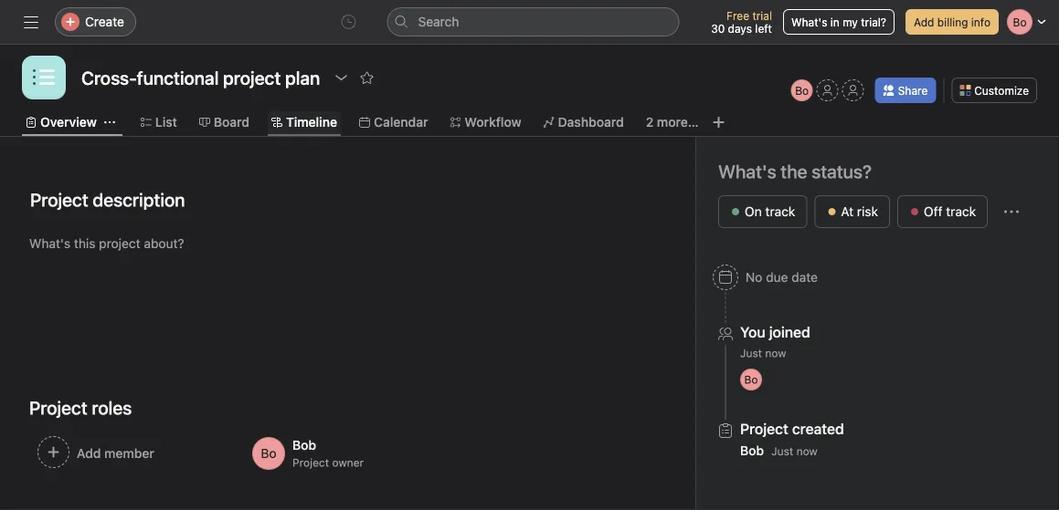 Task type: describe. For each thing, give the bounding box(es) containing it.
what's for what's in my trial?
[[791, 16, 827, 28]]

due
[[766, 270, 788, 285]]

bob inside bob project owner
[[292, 438, 316, 453]]

free
[[726, 9, 749, 22]]

trial?
[[861, 16, 886, 28]]

project created bob just now
[[740, 421, 844, 459]]

just for joined
[[740, 347, 762, 360]]

history image
[[341, 15, 356, 29]]

track for on track
[[765, 204, 795, 219]]

off
[[924, 204, 943, 219]]

now for you
[[765, 347, 786, 360]]

what's the status?
[[718, 161, 872, 182]]

billing
[[937, 16, 968, 28]]

my
[[843, 16, 858, 28]]

2 more… button
[[646, 112, 699, 132]]

bob inside project created bob just now
[[740, 444, 764, 459]]

list image
[[33, 67, 55, 89]]

workflow
[[465, 115, 521, 130]]

what's in my trial? button
[[783, 9, 895, 35]]

risk
[[857, 204, 878, 219]]

list link
[[141, 112, 177, 132]]

create
[[85, 14, 124, 29]]

bo inside button
[[795, 84, 809, 97]]

on track button
[[718, 196, 807, 228]]

what's in my trial?
[[791, 16, 886, 28]]

dashboard link
[[543, 112, 624, 132]]

track for off track
[[946, 204, 976, 219]]

calendar link
[[359, 112, 428, 132]]

joined
[[769, 324, 810, 341]]

in
[[830, 16, 840, 28]]

add member button
[[29, 429, 237, 480]]

30
[[711, 22, 725, 35]]

customize
[[974, 84, 1029, 97]]

add member
[[77, 446, 154, 461]]

overview link
[[26, 112, 97, 132]]

project roles
[[29, 397, 132, 419]]

free trial 30 days left
[[711, 9, 772, 35]]

on track
[[745, 204, 795, 219]]

create button
[[55, 7, 136, 37]]

what's for what's the status?
[[718, 161, 776, 182]]

workflow link
[[450, 112, 521, 132]]

days
[[728, 22, 752, 35]]

tab actions image
[[104, 117, 115, 128]]

more actions image
[[1004, 205, 1019, 219]]

list
[[155, 115, 177, 130]]



Task type: locate. For each thing, give the bounding box(es) containing it.
0 horizontal spatial now
[[765, 347, 786, 360]]

calendar
[[374, 115, 428, 130]]

just inside project created bob just now
[[771, 445, 793, 458]]

no due date button
[[705, 261, 826, 294]]

1 track from the left
[[765, 204, 795, 219]]

owner
[[332, 457, 364, 470]]

0 vertical spatial now
[[765, 347, 786, 360]]

add billing info
[[914, 16, 991, 28]]

bo button
[[791, 79, 813, 101]]

just for bob
[[771, 445, 793, 458]]

2 track from the left
[[946, 204, 976, 219]]

project
[[292, 457, 329, 470]]

0 vertical spatial just
[[740, 347, 762, 360]]

expand sidebar image
[[24, 15, 38, 29]]

overview
[[40, 115, 97, 130]]

search
[[418, 14, 459, 29]]

track inside on track button
[[765, 204, 795, 219]]

0 vertical spatial what's
[[791, 16, 827, 28]]

what's inside what's in my trial? button
[[791, 16, 827, 28]]

1 horizontal spatial track
[[946, 204, 976, 219]]

share button
[[875, 78, 936, 103]]

what's
[[791, 16, 827, 28], [718, 161, 776, 182]]

0 horizontal spatial bo
[[744, 374, 758, 387]]

bo
[[795, 84, 809, 97], [744, 374, 758, 387]]

what's up on
[[718, 161, 776, 182]]

the status?
[[781, 161, 872, 182]]

1 horizontal spatial just
[[771, 445, 793, 458]]

at risk button
[[814, 196, 890, 228]]

search list box
[[387, 7, 679, 37]]

dashboard
[[558, 115, 624, 130]]

bob up 'project'
[[292, 438, 316, 453]]

at risk
[[841, 204, 878, 219]]

just down "project created"
[[771, 445, 793, 458]]

0 horizontal spatial just
[[740, 347, 762, 360]]

bob down "project created"
[[740, 444, 764, 459]]

no due date
[[746, 270, 818, 285]]

board link
[[199, 112, 249, 132]]

timeline
[[286, 115, 337, 130]]

board
[[214, 115, 249, 130]]

no
[[746, 270, 762, 285]]

project created
[[740, 421, 844, 438]]

what's left in
[[791, 16, 827, 28]]

bob link
[[740, 444, 764, 459]]

bo down you joined just now on the bottom right of the page
[[744, 374, 758, 387]]

1 vertical spatial bo
[[744, 374, 758, 387]]

2 more…
[[646, 115, 699, 130]]

date
[[792, 270, 818, 285]]

off track button
[[897, 196, 988, 228]]

track
[[765, 204, 795, 219], [946, 204, 976, 219]]

0 horizontal spatial bob
[[292, 438, 316, 453]]

track inside off track button
[[946, 204, 976, 219]]

you joined just now
[[740, 324, 810, 360]]

you joined button
[[740, 323, 810, 342]]

add tab image
[[712, 115, 726, 130]]

show options image
[[334, 70, 348, 85]]

0 horizontal spatial what's
[[718, 161, 776, 182]]

0 vertical spatial bo
[[795, 84, 809, 97]]

you
[[740, 324, 765, 341]]

0 horizontal spatial track
[[765, 204, 795, 219]]

1 horizontal spatial what's
[[791, 16, 827, 28]]

2
[[646, 115, 654, 130]]

Project description title text field
[[18, 181, 190, 219]]

track right off
[[946, 204, 976, 219]]

now down you joined "button"
[[765, 347, 786, 360]]

share
[[898, 84, 928, 97]]

off track
[[924, 204, 976, 219]]

search button
[[387, 7, 679, 37]]

1 vertical spatial just
[[771, 445, 793, 458]]

just inside you joined just now
[[740, 347, 762, 360]]

1 horizontal spatial bob
[[740, 444, 764, 459]]

timeline link
[[271, 112, 337, 132]]

bob project owner
[[292, 438, 364, 470]]

1 vertical spatial now
[[796, 445, 818, 458]]

1 vertical spatial what's
[[718, 161, 776, 182]]

add to starred image
[[359, 70, 374, 85]]

1 horizontal spatial now
[[796, 445, 818, 458]]

None text field
[[77, 61, 325, 94]]

add billing info button
[[905, 9, 999, 35]]

trial
[[752, 9, 772, 22]]

customize button
[[951, 78, 1037, 103]]

now
[[765, 347, 786, 360], [796, 445, 818, 458]]

1 horizontal spatial bo
[[795, 84, 809, 97]]

more…
[[657, 115, 699, 130]]

now inside you joined just now
[[765, 347, 786, 360]]

add
[[914, 16, 934, 28]]

info
[[971, 16, 991, 28]]

just
[[740, 347, 762, 360], [771, 445, 793, 458]]

now inside project created bob just now
[[796, 445, 818, 458]]

bob
[[292, 438, 316, 453], [740, 444, 764, 459]]

at
[[841, 204, 854, 219]]

track right on
[[765, 204, 795, 219]]

on
[[745, 204, 762, 219]]

just down you
[[740, 347, 762, 360]]

left
[[755, 22, 772, 35]]

bo down what's in my trial? button
[[795, 84, 809, 97]]

now down "project created"
[[796, 445, 818, 458]]

now for project created
[[796, 445, 818, 458]]



Task type: vqa. For each thing, say whether or not it's contained in the screenshot.
board Icon
no



